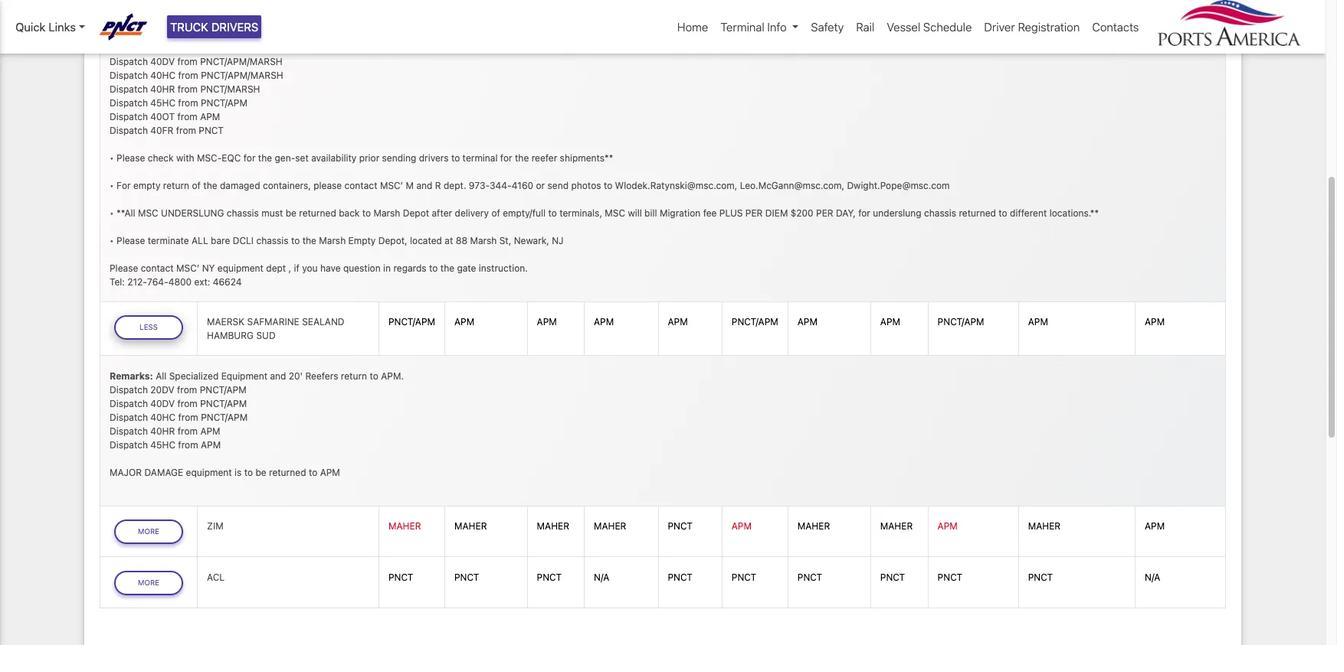 Task type: locate. For each thing, give the bounding box(es) containing it.
1 horizontal spatial contact
[[344, 180, 377, 191]]

msc' left m
[[380, 180, 403, 191]]

of right the delivery
[[491, 207, 500, 219]]

1 maher from the left
[[388, 521, 421, 533]]

more
[[138, 528, 160, 536], [138, 579, 160, 587]]

1 45hc from the top
[[150, 97, 175, 108]]

remarks: for remarks: dispatch 20dv from pnct/apm/marsh dispatch 40dv from pnct/apm/marsh dispatch 40hc from pnct/apm/marsh dispatch 40hr from pnct/marsh dispatch 45hc from pnct/apm dispatch 40ot from apm dispatch 40fr from pnct
[[110, 42, 153, 53]]

0 horizontal spatial and
[[270, 371, 286, 382]]

• for • **all msc underslung chassis must be returned back to marsh depot after delivery of empty/full to terminals, msc will bill migration fee plus per diem $200 per day, for underslung chassis returned to different locations.**
[[110, 207, 114, 219]]

marsh right 88
[[470, 235, 497, 246]]

and left 20'
[[270, 371, 286, 382]]

more button down damage
[[114, 521, 183, 545]]

to inside please contact msc' ny equipment dept , if you have question in regards to the gate instruction. tel: 212-764-4800 ext: 46624
[[429, 263, 438, 274]]

newark,
[[514, 235, 549, 246]]

0 horizontal spatial return
[[163, 180, 189, 191]]

question
[[343, 263, 381, 274]]

• left **all
[[110, 207, 114, 219]]

2 more button from the top
[[114, 571, 183, 596]]

returned down please
[[299, 207, 336, 219]]

1 vertical spatial contact
[[141, 263, 174, 274]]

7 maher from the left
[[1028, 521, 1061, 533]]

msc right **all
[[138, 207, 158, 219]]

45hc up 40ot on the top of page
[[150, 97, 175, 108]]

45hc inside remarks: all specialized equipment and 20' reefers return to apm. dispatch 20dv from pnct/apm dispatch 40dv from pnct/apm dispatch 40hc from pnct/apm dispatch 40hr from apm dispatch 45hc from apm
[[150, 440, 175, 451]]

$200
[[791, 207, 813, 219]]

4 • from the top
[[110, 235, 114, 246]]

40hc down all
[[150, 412, 176, 424]]

driver registration link
[[978, 12, 1086, 42]]

contact up 764-
[[141, 263, 174, 274]]

1 vertical spatial equipment
[[186, 467, 232, 479]]

equipment up 46624
[[217, 263, 264, 274]]

more button left acl
[[114, 571, 183, 596]]

underslung
[[161, 207, 224, 219]]

of up underslung
[[192, 180, 201, 191]]

return down with
[[163, 180, 189, 191]]

and
[[416, 180, 432, 191], [270, 371, 286, 382]]

depot,
[[378, 235, 407, 246]]

1 vertical spatial and
[[270, 371, 286, 382]]

located
[[410, 235, 442, 246]]

returned right is at the bottom left
[[269, 467, 306, 479]]

please for terminate
[[116, 235, 145, 246]]

40dv inside remarks: all specialized equipment and 20' reefers return to apm. dispatch 20dv from pnct/apm dispatch 40dv from pnct/apm dispatch 40hc from pnct/apm dispatch 40hr from apm dispatch 45hc from apm
[[150, 398, 175, 410]]

regards
[[393, 263, 427, 274]]

bill
[[644, 207, 657, 219]]

2 n/a from the left
[[1145, 572, 1160, 584]]

1 vertical spatial of
[[491, 207, 500, 219]]

remarks: up 40ot on the top of page
[[110, 42, 153, 53]]

contact
[[344, 180, 377, 191], [141, 263, 174, 274]]

1 vertical spatial please
[[116, 235, 145, 246]]

6 maher from the left
[[880, 521, 913, 533]]

remarks:
[[110, 42, 153, 53], [110, 371, 153, 382]]

1 more button from the top
[[114, 521, 183, 545]]

maher
[[388, 521, 421, 533], [454, 521, 487, 533], [537, 521, 569, 533], [594, 521, 626, 533], [797, 521, 830, 533], [880, 521, 913, 533], [1028, 521, 1061, 533]]

0 vertical spatial please
[[116, 152, 145, 164]]

2 40hr from the top
[[150, 426, 175, 437]]

vessel schedule
[[887, 20, 972, 34]]

more for acl
[[138, 579, 160, 587]]

all
[[192, 235, 208, 246]]

1 horizontal spatial msc'
[[380, 180, 403, 191]]

the up you
[[302, 235, 316, 246]]

the inside please contact msc' ny equipment dept , if you have question in regards to the gate instruction. tel: 212-764-4800 ext: 46624
[[440, 263, 454, 274]]

40hr inside remarks: all specialized equipment and 20' reefers return to apm. dispatch 20dv from pnct/apm dispatch 40dv from pnct/apm dispatch 40hc from pnct/apm dispatch 40hr from apm dispatch 45hc from apm
[[150, 426, 175, 437]]

• up tel: on the left top of the page
[[110, 235, 114, 246]]

1 n/a from the left
[[594, 572, 609, 584]]

and left r
[[416, 180, 432, 191]]

0 vertical spatial contact
[[344, 180, 377, 191]]

1 horizontal spatial 20dv
[[197, 42, 221, 53]]

1 vertical spatial remarks:
[[110, 371, 153, 382]]

0 vertical spatial 40dv
[[150, 56, 175, 67]]

returned left the different
[[959, 207, 996, 219]]

0 horizontal spatial marsh
[[319, 235, 346, 246]]

terminate
[[148, 235, 189, 246]]

1 vertical spatial more button
[[114, 571, 183, 596]]

1 vertical spatial return
[[341, 371, 367, 382]]

40dv
[[150, 56, 175, 67], [150, 398, 175, 410]]

40dv down truck
[[150, 56, 175, 67]]

the left gate
[[440, 263, 454, 274]]

40hc up 40ot on the top of page
[[150, 69, 176, 81]]

driver registration
[[984, 20, 1080, 34]]

1 more from the top
[[138, 528, 160, 536]]

0 horizontal spatial contact
[[141, 263, 174, 274]]

212-
[[127, 276, 147, 288]]

terminal
[[721, 20, 764, 34]]

• left check
[[110, 152, 114, 164]]

please up for
[[116, 152, 145, 164]]

marsh
[[374, 207, 400, 219], [319, 235, 346, 246], [470, 235, 497, 246]]

45hc
[[150, 97, 175, 108], [150, 440, 175, 451]]

truck drivers
[[170, 20, 258, 34]]

40fr
[[150, 125, 173, 136]]

20dv down all
[[150, 384, 174, 396]]

0 horizontal spatial n/a
[[594, 572, 609, 584]]

damage
[[144, 467, 183, 479]]

pnct inside remarks: dispatch 20dv from pnct/apm/marsh dispatch 40dv from pnct/apm/marsh dispatch 40hc from pnct/apm/marsh dispatch 40hr from pnct/marsh dispatch 45hc from pnct/apm dispatch 40ot from apm dispatch 40fr from pnct
[[199, 125, 224, 136]]

more left acl
[[138, 579, 160, 587]]

m
[[406, 180, 414, 191]]

major damage equipment is to be returned to apm
[[110, 467, 340, 479]]

• **all msc underslung chassis must be returned back to marsh depot after delivery of empty/full to terminals, msc will bill migration fee plus per diem $200 per day, for underslung chassis returned to different locations.**
[[110, 207, 1099, 219]]

zim
[[207, 521, 223, 533]]

1 remarks: from the top
[[110, 42, 153, 53]]

2 remarks: from the top
[[110, 371, 153, 382]]

per
[[745, 207, 763, 219], [816, 207, 833, 219]]

returned
[[299, 207, 336, 219], [959, 207, 996, 219], [269, 467, 306, 479]]

sending
[[382, 152, 416, 164]]

1 vertical spatial more
[[138, 579, 160, 587]]

0 vertical spatial 45hc
[[150, 97, 175, 108]]

contact down • please check with msc-eqc for the gen-set availability prior sending drivers to terminal for the reefer shipments**
[[344, 180, 377, 191]]

apm inside remarks: dispatch 20dv from pnct/apm/marsh dispatch 40dv from pnct/apm/marsh dispatch 40hc from pnct/apm/marsh dispatch 40hr from pnct/marsh dispatch 45hc from pnct/apm dispatch 40ot from apm dispatch 40fr from pnct
[[200, 111, 220, 122]]

2 vertical spatial pnct/apm/marsh
[[201, 69, 283, 81]]

40hr
[[150, 83, 175, 95], [150, 426, 175, 437]]

2 more from the top
[[138, 579, 160, 587]]

from
[[223, 42, 243, 53], [177, 56, 198, 67], [178, 69, 198, 81], [178, 83, 198, 95], [178, 97, 198, 108], [177, 111, 198, 122], [176, 125, 196, 136], [177, 384, 197, 396], [177, 398, 198, 410], [178, 412, 198, 424], [178, 426, 198, 437], [178, 440, 198, 451]]

20dv
[[197, 42, 221, 53], [150, 384, 174, 396]]

40hr up 40ot on the top of page
[[150, 83, 175, 95]]

1 40hr from the top
[[150, 83, 175, 95]]

diem
[[765, 207, 788, 219]]

more down damage
[[138, 528, 160, 536]]

less button
[[114, 316, 183, 340]]

remarks: left all
[[110, 371, 153, 382]]

1 horizontal spatial per
[[816, 207, 833, 219]]

please down **all
[[116, 235, 145, 246]]

• for • please check with msc-eqc for the gen-set availability prior sending drivers to terminal for the reefer shipments**
[[110, 152, 114, 164]]

0 vertical spatial pnct/apm/marsh
[[246, 42, 328, 53]]

1 vertical spatial 20dv
[[150, 384, 174, 396]]

of
[[192, 180, 201, 191], [491, 207, 500, 219]]

1 vertical spatial msc'
[[176, 263, 199, 274]]

2 per from the left
[[816, 207, 833, 219]]

chassis down must
[[256, 235, 289, 246]]

1 40dv from the top
[[150, 56, 175, 67]]

2 40dv from the top
[[150, 398, 175, 410]]

for right day,
[[858, 207, 870, 219]]

please inside please contact msc' ny equipment dept , if you have question in regards to the gate instruction. tel: 212-764-4800 ext: 46624
[[110, 263, 138, 274]]

be right is at the bottom left
[[255, 467, 266, 479]]

msc' up 4800
[[176, 263, 199, 274]]

0 vertical spatial more
[[138, 528, 160, 536]]

hamburg
[[207, 330, 254, 342]]

1 horizontal spatial return
[[341, 371, 367, 382]]

0 horizontal spatial per
[[745, 207, 763, 219]]

• left for
[[110, 180, 114, 191]]

you
[[302, 263, 318, 274]]

pnct/apm/marsh
[[246, 42, 328, 53], [200, 56, 283, 67], [201, 69, 283, 81]]

4 maher from the left
[[594, 521, 626, 533]]

0 horizontal spatial 20dv
[[150, 384, 174, 396]]

0 vertical spatial and
[[416, 180, 432, 191]]

2 vertical spatial please
[[110, 263, 138, 274]]

2 • from the top
[[110, 180, 114, 191]]

2 maher from the left
[[454, 521, 487, 533]]

remarks: inside remarks: all specialized equipment and 20' reefers return to apm. dispatch 20dv from pnct/apm dispatch 40dv from pnct/apm dispatch 40hc from pnct/apm dispatch 40hr from apm dispatch 45hc from apm
[[110, 371, 153, 382]]

set
[[295, 152, 309, 164]]

1 40hc from the top
[[150, 69, 176, 81]]

40dv down all
[[150, 398, 175, 410]]

drivers
[[211, 20, 258, 34]]

please for check
[[116, 152, 145, 164]]

wlodek.ratynski@msc.com,
[[615, 180, 737, 191]]

return inside remarks: all specialized equipment and 20' reefers return to apm. dispatch 20dv from pnct/apm dispatch 40dv from pnct/apm dispatch 40hc from pnct/apm dispatch 40hr from apm dispatch 45hc from apm
[[341, 371, 367, 382]]

be right must
[[286, 207, 296, 219]]

sud
[[256, 330, 276, 342]]

remarks: inside remarks: dispatch 20dv from pnct/apm/marsh dispatch 40dv from pnct/apm/marsh dispatch 40hc from pnct/apm/marsh dispatch 40hr from pnct/marsh dispatch 45hc from pnct/apm dispatch 40ot from apm dispatch 40fr from pnct
[[110, 42, 153, 53]]

be
[[286, 207, 296, 219], [255, 467, 266, 479]]

3 • from the top
[[110, 207, 114, 219]]

msc left will
[[605, 207, 625, 219]]

1 horizontal spatial be
[[286, 207, 296, 219]]

0 horizontal spatial of
[[192, 180, 201, 191]]

0 vertical spatial more button
[[114, 521, 183, 545]]

1 vertical spatial 45hc
[[150, 440, 175, 451]]

equipment left is at the bottom left
[[186, 467, 232, 479]]

dept
[[266, 263, 286, 274]]

msc
[[138, 207, 158, 219], [605, 207, 625, 219]]

for right the terminal
[[500, 152, 512, 164]]

20dv down truck drivers link
[[197, 42, 221, 53]]

• please check with msc-eqc for the gen-set availability prior sending drivers to terminal for the reefer shipments**
[[110, 152, 613, 164]]

dept.
[[444, 180, 466, 191]]

terminal
[[463, 152, 498, 164]]

45hc up damage
[[150, 440, 175, 451]]

1 vertical spatial 40dv
[[150, 398, 175, 410]]

2 40hc from the top
[[150, 412, 176, 424]]

to
[[451, 152, 460, 164], [604, 180, 612, 191], [362, 207, 371, 219], [548, 207, 557, 219], [999, 207, 1007, 219], [291, 235, 300, 246], [429, 263, 438, 274], [370, 371, 378, 382], [244, 467, 253, 479], [309, 467, 317, 479]]

more for zim
[[138, 528, 160, 536]]

40hr up damage
[[150, 426, 175, 437]]

contacts link
[[1086, 12, 1145, 42]]

with
[[176, 152, 194, 164]]

0 vertical spatial 40hc
[[150, 69, 176, 81]]

terminal info link
[[714, 12, 805, 42]]

0 horizontal spatial be
[[255, 467, 266, 479]]

1 horizontal spatial n/a
[[1145, 572, 1160, 584]]

2 45hc from the top
[[150, 440, 175, 451]]

20dv inside remarks: dispatch 20dv from pnct/apm/marsh dispatch 40dv from pnct/apm/marsh dispatch 40hc from pnct/apm/marsh dispatch 40hr from pnct/marsh dispatch 45hc from pnct/apm dispatch 40ot from apm dispatch 40fr from pnct
[[197, 42, 221, 53]]

40dv inside remarks: dispatch 20dv from pnct/apm/marsh dispatch 40dv from pnct/apm/marsh dispatch 40hc from pnct/apm/marsh dispatch 40hr from pnct/marsh dispatch 45hc from pnct/apm dispatch 40ot from apm dispatch 40fr from pnct
[[150, 56, 175, 67]]

0 vertical spatial 40hr
[[150, 83, 175, 95]]

• for • please terminate all bare dcli chassis to the marsh empty depot, located at 88 marsh st, newark, nj
[[110, 235, 114, 246]]

dwight.pope@msc.com
[[847, 180, 950, 191]]

per left day,
[[816, 207, 833, 219]]

back
[[339, 207, 360, 219]]

eqc
[[222, 152, 241, 164]]

return right reefers
[[341, 371, 367, 382]]

more button
[[114, 521, 183, 545], [114, 571, 183, 596]]

1 horizontal spatial msc
[[605, 207, 625, 219]]

shipments**
[[560, 152, 613, 164]]

quick
[[15, 20, 46, 34]]

locations.**
[[1049, 207, 1099, 219]]

0 vertical spatial remarks:
[[110, 42, 153, 53]]

please up tel: on the left top of the page
[[110, 263, 138, 274]]

0 vertical spatial equipment
[[217, 263, 264, 274]]

1 • from the top
[[110, 152, 114, 164]]

for right eqc
[[243, 152, 256, 164]]

marsh up have
[[319, 235, 346, 246]]

0 horizontal spatial msc'
[[176, 263, 199, 274]]

1 vertical spatial be
[[255, 467, 266, 479]]

1 vertical spatial 40hr
[[150, 426, 175, 437]]

links
[[49, 20, 76, 34]]

truck
[[170, 20, 208, 34]]

per left diem
[[745, 207, 763, 219]]

1 vertical spatial 40hc
[[150, 412, 176, 424]]

must
[[261, 207, 283, 219]]

0 vertical spatial 20dv
[[197, 42, 221, 53]]

truck drivers link
[[167, 15, 262, 39]]

marsh up depot,
[[374, 207, 400, 219]]

0 vertical spatial return
[[163, 180, 189, 191]]

• for •  for empty return of the damaged containers, please contact msc' m and r dept. 973-344-4160 or send photos  to wlodek.ratynski@msc.com, leo.mcgann@msc.com, dwight.pope@msc.com
[[110, 180, 114, 191]]

0 horizontal spatial msc
[[138, 207, 158, 219]]

leo.mcgann@msc.com,
[[740, 180, 844, 191]]



Task type: vqa. For each thing, say whether or not it's contained in the screenshot.
Acres,
no



Task type: describe. For each thing, give the bounding box(es) containing it.
st,
[[499, 235, 511, 246]]

fee
[[703, 207, 717, 219]]

and inside remarks: all specialized equipment and 20' reefers return to apm. dispatch 20dv from pnct/apm dispatch 40dv from pnct/apm dispatch 40hc from pnct/apm dispatch 40hr from apm dispatch 45hc from apm
[[270, 371, 286, 382]]

plus
[[719, 207, 743, 219]]

40hc inside remarks: all specialized equipment and 20' reefers return to apm. dispatch 20dv from pnct/apm dispatch 40dv from pnct/apm dispatch 40hc from pnct/apm dispatch 40hr from apm dispatch 45hc from apm
[[150, 412, 176, 424]]

tel:
[[110, 276, 125, 288]]

specialized
[[169, 371, 219, 382]]

drivers
[[419, 152, 449, 164]]

•  for empty return of the damaged containers, please contact msc' m and r dept. 973-344-4160 or send photos  to wlodek.ratynski@msc.com, leo.mcgann@msc.com, dwight.pope@msc.com
[[110, 180, 950, 191]]

registration
[[1018, 20, 1080, 34]]

depot
[[403, 207, 429, 219]]

0 vertical spatial of
[[192, 180, 201, 191]]

2 horizontal spatial marsh
[[470, 235, 497, 246]]

empty
[[348, 235, 376, 246]]

gate
[[457, 263, 476, 274]]

2 horizontal spatial for
[[858, 207, 870, 219]]

rail link
[[850, 12, 881, 42]]

at
[[445, 235, 453, 246]]

45hc inside remarks: dispatch 20dv from pnct/apm/marsh dispatch 40dv from pnct/apm/marsh dispatch 40hc from pnct/apm/marsh dispatch 40hr from pnct/marsh dispatch 45hc from pnct/apm dispatch 40ot from apm dispatch 40fr from pnct
[[150, 97, 175, 108]]

or
[[536, 180, 545, 191]]

20dv inside remarks: all specialized equipment and 20' reefers return to apm. dispatch 20dv from pnct/apm dispatch 40dv from pnct/apm dispatch 40hc from pnct/apm dispatch 40hr from apm dispatch 45hc from apm
[[150, 384, 174, 396]]

973-
[[469, 180, 490, 191]]

containers,
[[263, 180, 311, 191]]

quick links
[[15, 20, 76, 34]]

in
[[383, 263, 391, 274]]

day,
[[836, 207, 856, 219]]

1 horizontal spatial for
[[500, 152, 512, 164]]

safmarine
[[247, 317, 299, 328]]

terminals,
[[560, 207, 602, 219]]

1 horizontal spatial marsh
[[374, 207, 400, 219]]

3 maher from the left
[[537, 521, 569, 533]]

contacts
[[1092, 20, 1139, 34]]

contact inside please contact msc' ny equipment dept , if you have question in regards to the gate instruction. tel: 212-764-4800 ext: 46624
[[141, 263, 174, 274]]

remarks: for remarks: all specialized equipment and 20' reefers return to apm. dispatch 20dv from pnct/apm dispatch 40dv from pnct/apm dispatch 40hc from pnct/apm dispatch 40hr from apm dispatch 45hc from apm
[[110, 371, 153, 382]]

maersk
[[207, 317, 245, 328]]

empty/full
[[503, 207, 546, 219]]

delivery
[[455, 207, 489, 219]]

2 msc from the left
[[605, 207, 625, 219]]

more button for zim
[[114, 521, 183, 545]]

if
[[294, 263, 299, 274]]

photos
[[571, 180, 601, 191]]

migration
[[660, 207, 701, 219]]

msc-
[[197, 152, 222, 164]]

prior
[[359, 152, 379, 164]]

gen-
[[275, 152, 295, 164]]

0 horizontal spatial for
[[243, 152, 256, 164]]

different
[[1010, 207, 1047, 219]]

the down msc-
[[203, 180, 217, 191]]

all
[[156, 371, 166, 382]]

r
[[435, 180, 441, 191]]

1 vertical spatial pnct/apm/marsh
[[200, 56, 283, 67]]

40hc inside remarks: dispatch 20dv from pnct/apm/marsh dispatch 40dv from pnct/apm/marsh dispatch 40hc from pnct/apm/marsh dispatch 40hr from pnct/marsh dispatch 45hc from pnct/apm dispatch 40ot from apm dispatch 40fr from pnct
[[150, 69, 176, 81]]

availability
[[311, 152, 357, 164]]

more button for acl
[[114, 571, 183, 596]]

home link
[[671, 12, 714, 42]]

1 msc from the left
[[138, 207, 158, 219]]

please contact msc' ny equipment dept , if you have question in regards to the gate instruction. tel: 212-764-4800 ext: 46624
[[110, 263, 528, 288]]

have
[[320, 263, 341, 274]]

1 horizontal spatial and
[[416, 180, 432, 191]]

rail
[[856, 20, 874, 34]]

safety link
[[805, 12, 850, 42]]

pnct/apm inside remarks: dispatch 20dv from pnct/apm/marsh dispatch 40dv from pnct/apm/marsh dispatch 40hc from pnct/apm/marsh dispatch 40hr from pnct/marsh dispatch 45hc from pnct/apm dispatch 40ot from apm dispatch 40fr from pnct
[[201, 97, 247, 108]]

instruction.
[[479, 263, 528, 274]]

acl
[[207, 572, 225, 584]]

driver
[[984, 20, 1015, 34]]

apm.
[[381, 371, 404, 382]]

chassis up 'dcli'
[[227, 207, 259, 219]]

ny
[[202, 263, 215, 274]]

empty
[[133, 180, 160, 191]]

equipment
[[221, 371, 267, 382]]

4160
[[512, 180, 533, 191]]

less
[[139, 323, 158, 332]]

**all
[[116, 207, 135, 219]]

1 horizontal spatial of
[[491, 207, 500, 219]]

4800
[[168, 276, 192, 288]]

reefer
[[531, 152, 557, 164]]

to inside remarks: all specialized equipment and 20' reefers return to apm. dispatch 20dv from pnct/apm dispatch 40dv from pnct/apm dispatch 40hc from pnct/apm dispatch 40hr from apm dispatch 45hc from apm
[[370, 371, 378, 382]]

nj
[[552, 235, 564, 246]]

will
[[628, 207, 642, 219]]

vessel schedule link
[[881, 12, 978, 42]]

please
[[314, 180, 342, 191]]

quick links link
[[15, 18, 85, 36]]

• please terminate all bare dcli chassis to the marsh empty depot, located at 88 marsh st, newark, nj
[[110, 235, 564, 246]]

ext:
[[194, 276, 210, 288]]

20'
[[289, 371, 303, 382]]

46624
[[213, 276, 242, 288]]

0 vertical spatial be
[[286, 207, 296, 219]]

the left 'gen-'
[[258, 152, 272, 164]]

info
[[767, 20, 787, 34]]

5 maher from the left
[[797, 521, 830, 533]]

equipment inside please contact msc' ny equipment dept , if you have question in regards to the gate instruction. tel: 212-764-4800 ext: 46624
[[217, 263, 264, 274]]

terminal info
[[721, 20, 787, 34]]

is
[[234, 467, 242, 479]]

764-
[[147, 276, 168, 288]]

the left reefer
[[515, 152, 529, 164]]

0 vertical spatial msc'
[[380, 180, 403, 191]]

safety
[[811, 20, 844, 34]]

msc' inside please contact msc' ny equipment dept , if you have question in regards to the gate instruction. tel: 212-764-4800 ext: 46624
[[176, 263, 199, 274]]

chassis right underslung
[[924, 207, 956, 219]]

pnct/marsh
[[200, 83, 260, 95]]

major
[[110, 467, 142, 479]]

40hr inside remarks: dispatch 20dv from pnct/apm/marsh dispatch 40dv from pnct/apm/marsh dispatch 40hc from pnct/apm/marsh dispatch 40hr from pnct/marsh dispatch 45hc from pnct/apm dispatch 40ot from apm dispatch 40fr from pnct
[[150, 83, 175, 95]]

1 per from the left
[[745, 207, 763, 219]]

remarks: all specialized equipment and 20' reefers return to apm. dispatch 20dv from pnct/apm dispatch 40dv from pnct/apm dispatch 40hc from pnct/apm dispatch 40hr from apm dispatch 45hc from apm
[[110, 371, 404, 451]]

88
[[456, 235, 467, 246]]



